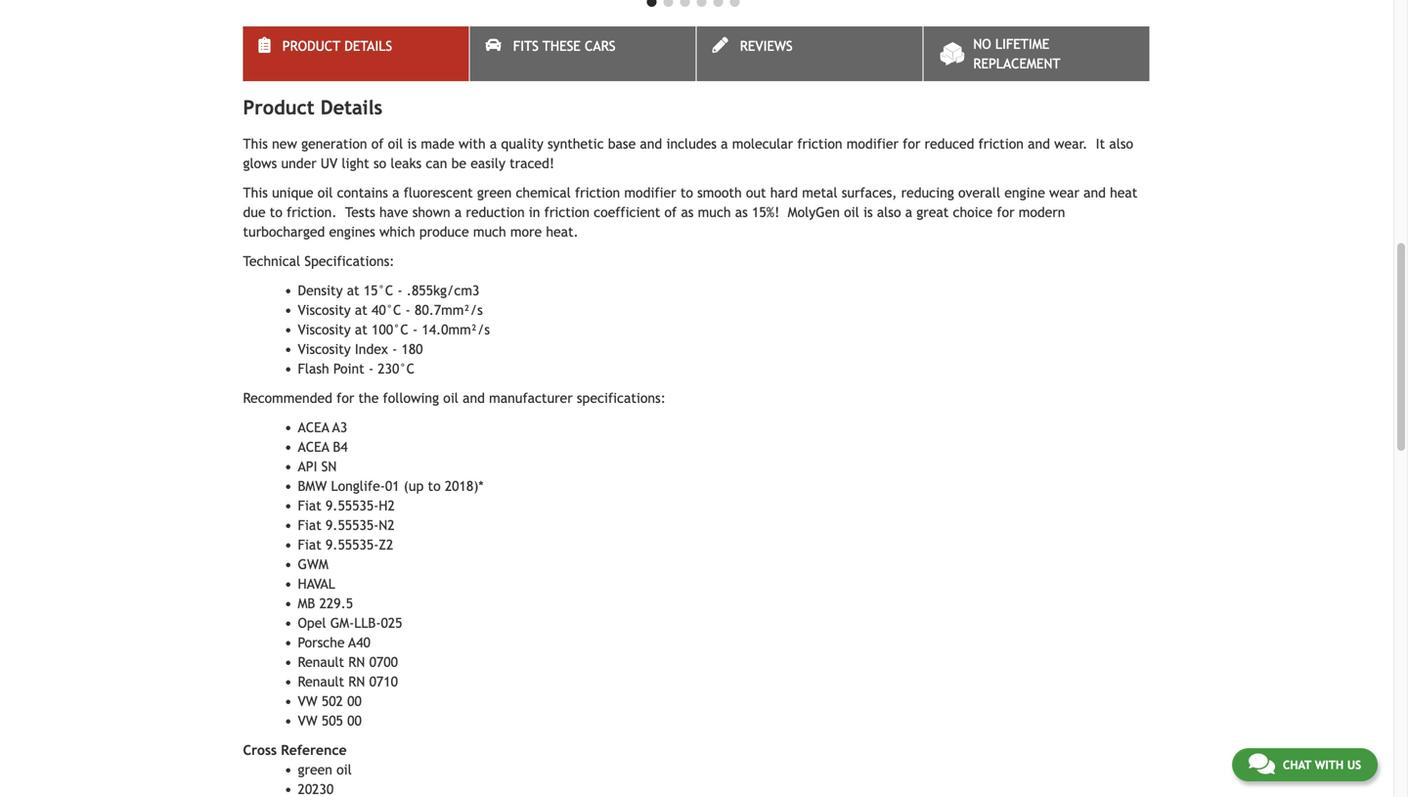 Task type: describe. For each thing, give the bounding box(es) containing it.
reduction
[[466, 205, 525, 220]]

n2
[[379, 518, 395, 533]]

includes
[[666, 136, 717, 152]]

oil down reference
[[337, 762, 352, 778]]

a up have
[[392, 185, 400, 201]]

3 fiat from the top
[[298, 537, 322, 553]]

(up
[[404, 478, 424, 494]]

green oil
[[298, 762, 352, 778]]

product details link
[[243, 27, 469, 81]]

can
[[426, 156, 447, 171]]

leaks
[[391, 156, 422, 171]]

oil inside "this new generation of oil is made with a quality synthetic base and includes a molecular friction modifier for reduced friction and wear.  it also glows under uv light so leaks can be easily traced!"
[[388, 136, 403, 152]]

turbocharged
[[243, 224, 325, 240]]

1 viscosity from the top
[[298, 302, 351, 318]]

- right 15°c
[[398, 283, 403, 298]]

shown
[[412, 205, 451, 220]]

density
[[298, 283, 343, 298]]

be
[[451, 156, 467, 171]]

easily
[[471, 156, 506, 171]]

1 vertical spatial green
[[298, 762, 332, 778]]

a up produce
[[455, 205, 462, 220]]

2018)*
[[445, 478, 484, 494]]

made
[[421, 136, 455, 152]]

oil up friction. in the left of the page
[[318, 185, 333, 201]]

2 renault from the top
[[298, 674, 344, 690]]

point
[[333, 361, 365, 377]]

025
[[381, 615, 402, 631]]

40°c
[[372, 302, 401, 318]]

gm-
[[330, 615, 354, 631]]

chat with us link
[[1232, 748, 1378, 781]]

of inside the 'this unique oil contains a fluorescent green chemical friction modifier to smooth out hard metal surfaces, reducing overall engine wear and heat due to friction.  tests have shown a reduction in friction coefficient of as much as 15%!  molygen oil is also a great choice for modern turbocharged engines which produce much more heat.'
[[665, 205, 677, 220]]

0 vertical spatial product
[[282, 38, 340, 54]]

2 9.55535- from the top
[[326, 518, 379, 533]]

base
[[608, 136, 636, 152]]

2 00 from the top
[[347, 713, 362, 729]]

0 vertical spatial details
[[344, 38, 392, 54]]

generation
[[301, 136, 367, 152]]

friction up coefficient
[[575, 185, 620, 201]]

and inside the 'this unique oil contains a fluorescent green chemical friction modifier to smooth out hard metal surfaces, reducing overall engine wear and heat due to friction.  tests have shown a reduction in friction coefficient of as much as 15%!  molygen oil is also a great choice for modern turbocharged engines which produce much more heat.'
[[1084, 185, 1106, 201]]

manufacturer
[[489, 390, 573, 406]]

h2
[[379, 498, 395, 514]]

a40
[[348, 635, 371, 651]]

out
[[746, 185, 766, 201]]

reviews link
[[697, 27, 923, 81]]

more
[[510, 224, 542, 240]]

comments image
[[1249, 752, 1275, 776]]

glows
[[243, 156, 277, 171]]

15%!
[[752, 205, 780, 220]]

gwm
[[298, 557, 328, 572]]

no
[[973, 36, 991, 52]]

cross
[[243, 742, 277, 758]]

mb
[[298, 596, 315, 611]]

sn
[[321, 459, 337, 475]]

porsche
[[298, 635, 345, 651]]

this unique oil contains a fluorescent green chemical friction modifier to smooth out hard metal surfaces, reducing overall engine wear and heat due to friction.  tests have shown a reduction in friction coefficient of as much as 15%!  molygen oil is also a great choice for modern turbocharged engines which produce much more heat.
[[243, 185, 1138, 240]]

coefficient
[[594, 205, 660, 220]]

0 vertical spatial at
[[347, 283, 360, 298]]

a right includes
[[721, 136, 728, 152]]

no lifetime replacement link
[[924, 27, 1150, 81]]

overall
[[958, 185, 1001, 201]]

specifications:
[[577, 390, 666, 406]]

1 00 from the top
[[347, 694, 362, 709]]

which
[[379, 224, 415, 240]]

.855kg/cm3
[[407, 283, 480, 298]]

have
[[379, 205, 408, 220]]

3 9.55535- from the top
[[326, 537, 379, 553]]

- right 40°c
[[406, 302, 411, 318]]

2 rn from the top
[[348, 674, 365, 690]]

smooth
[[697, 185, 742, 201]]

this new generation of oil is made with a quality synthetic base and includes a molecular friction modifier for reduced friction and wear.  it also glows under uv light so leaks can be easily traced!
[[243, 136, 1134, 171]]

with inside "this new generation of oil is made with a quality synthetic base and includes a molecular friction modifier for reduced friction and wear.  it also glows under uv light so leaks can be easily traced!"
[[459, 136, 486, 152]]

fits these cars link
[[470, 27, 696, 81]]

505
[[322, 713, 343, 729]]

the
[[358, 390, 379, 406]]

fluorescent
[[404, 185, 473, 201]]

surfaces,
[[842, 185, 897, 201]]

a left great
[[905, 205, 913, 220]]

friction.
[[287, 205, 337, 220]]

hard
[[770, 185, 798, 201]]

us
[[1347, 758, 1361, 772]]

0 horizontal spatial much
[[473, 224, 506, 240]]

heat
[[1110, 185, 1138, 201]]

100°c
[[372, 322, 409, 338]]

friction up metal
[[797, 136, 843, 152]]

1 as from the left
[[681, 205, 694, 220]]

modern
[[1019, 205, 1065, 220]]

1 fiat from the top
[[298, 498, 322, 514]]

engines
[[329, 224, 375, 240]]

z2
[[379, 537, 393, 553]]

wear
[[1049, 185, 1080, 201]]

2 viscosity from the top
[[298, 322, 351, 338]]

for inside "this new generation of oil is made with a quality synthetic base and includes a molecular friction modifier for reduced friction and wear.  it also glows under uv light so leaks can be easily traced!"
[[903, 136, 921, 152]]

reduced
[[925, 136, 975, 152]]

produce
[[419, 224, 469, 240]]

80.7mm²/s
[[415, 302, 483, 318]]

no lifetime replacement
[[973, 36, 1061, 72]]

molecular
[[732, 136, 793, 152]]

3 viscosity from the top
[[298, 341, 351, 357]]

2 vertical spatial at
[[355, 322, 368, 338]]

- down index
[[369, 361, 374, 377]]

great
[[917, 205, 949, 220]]

is inside "this new generation of oil is made with a quality synthetic base and includes a molecular friction modifier for reduced friction and wear.  it also glows under uv light so leaks can be easily traced!"
[[407, 136, 417, 152]]



Task type: locate. For each thing, give the bounding box(es) containing it.
rn
[[348, 654, 365, 670], [348, 674, 365, 690]]

at
[[347, 283, 360, 298], [355, 302, 368, 318], [355, 322, 368, 338]]

wear.
[[1054, 136, 1088, 152]]

acea a3 acea b4 api sn bmw longlife-01 (up to 2018)* fiat 9.55535-h2 fiat 9.55535-n2 fiat 9.55535-z2 gwm haval mb 229.5 opel gm-llb-025 porsche a40 renault rn 0700 renault rn 0710 vw 502 00 vw 505 00
[[298, 420, 484, 729]]

reviews
[[740, 38, 793, 54]]

modifier inside "this new generation of oil is made with a quality synthetic base and includes a molecular friction modifier for reduced friction and wear.  it also glows under uv light so leaks can be easily traced!"
[[847, 136, 899, 152]]

1 horizontal spatial modifier
[[847, 136, 899, 152]]

also down surfaces,
[[877, 205, 901, 220]]

reference
[[281, 742, 347, 758]]

1 vertical spatial renault
[[298, 674, 344, 690]]

1 horizontal spatial of
[[665, 205, 677, 220]]

1 vertical spatial product details
[[243, 96, 383, 119]]

for left the reduced
[[903, 136, 921, 152]]

and left manufacturer
[[463, 390, 485, 406]]

so
[[374, 156, 386, 171]]

vw left the 502
[[298, 694, 318, 709]]

uv
[[321, 156, 338, 171]]

is
[[407, 136, 417, 152], [864, 205, 873, 220]]

vw left 505
[[298, 713, 318, 729]]

1 horizontal spatial with
[[1315, 758, 1344, 772]]

fits
[[513, 38, 539, 54]]

this inside "this new generation of oil is made with a quality synthetic base and includes a molecular friction modifier for reduced friction and wear.  it also glows under uv light so leaks can be easily traced!"
[[243, 136, 268, 152]]

this
[[243, 136, 268, 152], [243, 185, 268, 201]]

friction up heat.
[[544, 205, 590, 220]]

metal
[[802, 185, 838, 201]]

rn left 0710
[[348, 674, 365, 690]]

0 horizontal spatial modifier
[[624, 185, 676, 201]]

0 vertical spatial green
[[477, 185, 512, 201]]

to left smooth
[[681, 185, 693, 201]]

is inside the 'this unique oil contains a fluorescent green chemical friction modifier to smooth out hard metal surfaces, reducing overall engine wear and heat due to friction.  tests have shown a reduction in friction coefficient of as much as 15%!  molygen oil is also a great choice for modern turbocharged engines which produce much more heat.'
[[864, 205, 873, 220]]

of
[[371, 136, 384, 152], [665, 205, 677, 220]]

1 horizontal spatial is
[[864, 205, 873, 220]]

acea up api
[[298, 439, 329, 455]]

to inside acea a3 acea b4 api sn bmw longlife-01 (up to 2018)* fiat 9.55535-h2 fiat 9.55535-n2 fiat 9.55535-z2 gwm haval mb 229.5 opel gm-llb-025 porsche a40 renault rn 0700 renault rn 0710 vw 502 00 vw 505 00
[[428, 478, 441, 494]]

1 vertical spatial fiat
[[298, 518, 322, 533]]

1 vertical spatial acea
[[298, 439, 329, 455]]

and left heat
[[1084, 185, 1106, 201]]

rn down a40 at the left of the page
[[348, 654, 365, 670]]

1 vertical spatial viscosity
[[298, 322, 351, 338]]

2 vertical spatial viscosity
[[298, 341, 351, 357]]

1 vertical spatial is
[[864, 205, 873, 220]]

traced!
[[510, 156, 555, 171]]

1 vertical spatial to
[[270, 205, 283, 220]]

light
[[342, 156, 369, 171]]

0 vertical spatial vw
[[298, 694, 318, 709]]

00
[[347, 694, 362, 709], [347, 713, 362, 729]]

1 horizontal spatial to
[[428, 478, 441, 494]]

1 vertical spatial for
[[997, 205, 1015, 220]]

in
[[529, 205, 540, 220]]

2 vertical spatial 9.55535-
[[326, 537, 379, 553]]

also inside the 'this unique oil contains a fluorescent green chemical friction modifier to smooth out hard metal surfaces, reducing overall engine wear and heat due to friction.  tests have shown a reduction in friction coefficient of as much as 15%!  molygen oil is also a great choice for modern turbocharged engines which produce much more heat.'
[[877, 205, 901, 220]]

at left 15°c
[[347, 283, 360, 298]]

0 horizontal spatial is
[[407, 136, 417, 152]]

0 vertical spatial acea
[[298, 420, 329, 435]]

0 vertical spatial also
[[1109, 136, 1134, 152]]

0 vertical spatial much
[[698, 205, 731, 220]]

is down surfaces,
[[864, 205, 873, 220]]

acea
[[298, 420, 329, 435], [298, 439, 329, 455]]

1 vw from the top
[[298, 694, 318, 709]]

as left 15%! at the top right of page
[[735, 205, 748, 220]]

is up leaks
[[407, 136, 417, 152]]

0 horizontal spatial as
[[681, 205, 694, 220]]

2 horizontal spatial to
[[681, 185, 693, 201]]

llb-
[[354, 615, 381, 631]]

this for this new generation of oil is made with a quality synthetic base and includes a molecular friction modifier for reduced friction and wear.  it also glows under uv light so leaks can be easily traced!
[[243, 136, 268, 152]]

9.55535- down n2
[[326, 537, 379, 553]]

2 vertical spatial for
[[337, 390, 354, 406]]

as down "this new generation of oil is made with a quality synthetic base and includes a molecular friction modifier for reduced friction and wear.  it also glows under uv light so leaks can be easily traced!"
[[681, 205, 694, 220]]

and right base
[[640, 136, 662, 152]]

1 this from the top
[[243, 136, 268, 152]]

a3
[[332, 420, 347, 435]]

1 horizontal spatial green
[[477, 185, 512, 201]]

contains
[[337, 185, 388, 201]]

as
[[681, 205, 694, 220], [735, 205, 748, 220]]

cars
[[585, 38, 616, 54]]

0 vertical spatial viscosity
[[298, 302, 351, 318]]

fits these cars
[[513, 38, 616, 54]]

01
[[385, 478, 400, 494]]

friction
[[797, 136, 843, 152], [979, 136, 1024, 152], [575, 185, 620, 201], [544, 205, 590, 220]]

1 renault from the top
[[298, 654, 344, 670]]

chat with us
[[1283, 758, 1361, 772]]

specifications:
[[305, 253, 395, 269]]

2 fiat from the top
[[298, 518, 322, 533]]

- left 180
[[392, 341, 397, 357]]

reducing
[[901, 185, 954, 201]]

to up 'turbocharged'
[[270, 205, 283, 220]]

1 9.55535- from the top
[[326, 498, 379, 514]]

acea left a3
[[298, 420, 329, 435]]

of up so
[[371, 136, 384, 152]]

to
[[681, 185, 693, 201], [270, 205, 283, 220], [428, 478, 441, 494]]

and left "wear." at the top right
[[1028, 136, 1050, 152]]

api
[[298, 459, 317, 475]]

for down engine
[[997, 205, 1015, 220]]

unique
[[272, 185, 313, 201]]

synthetic
[[548, 136, 604, 152]]

chemical
[[516, 185, 571, 201]]

modifier
[[847, 136, 899, 152], [624, 185, 676, 201]]

this up glows
[[243, 136, 268, 152]]

2 horizontal spatial for
[[997, 205, 1015, 220]]

-
[[398, 283, 403, 298], [406, 302, 411, 318], [413, 322, 418, 338], [392, 341, 397, 357], [369, 361, 374, 377]]

2 vertical spatial fiat
[[298, 537, 322, 553]]

15°c
[[364, 283, 393, 298]]

with up be
[[459, 136, 486, 152]]

recommended
[[243, 390, 332, 406]]

1 vertical spatial at
[[355, 302, 368, 318]]

much
[[698, 205, 731, 220], [473, 224, 506, 240]]

renault down porsche
[[298, 654, 344, 670]]

renault up the 502
[[298, 674, 344, 690]]

of inside "this new generation of oil is made with a quality synthetic base and includes a molecular friction modifier for reduced friction and wear.  it also glows under uv light so leaks can be easily traced!"
[[371, 136, 384, 152]]

0 vertical spatial renault
[[298, 654, 344, 670]]

0 vertical spatial 9.55535-
[[326, 498, 379, 514]]

0 horizontal spatial green
[[298, 762, 332, 778]]

this inside the 'this unique oil contains a fluorescent green chemical friction modifier to smooth out hard metal surfaces, reducing overall engine wear and heat due to friction.  tests have shown a reduction in friction coefficient of as much as 15%!  molygen oil is also a great choice for modern turbocharged engines which produce much more heat.'
[[243, 185, 268, 201]]

at up index
[[355, 322, 368, 338]]

a up easily
[[490, 136, 497, 152]]

1 vertical spatial 00
[[347, 713, 362, 729]]

0700
[[369, 654, 398, 670]]

- up 180
[[413, 322, 418, 338]]

0 vertical spatial of
[[371, 136, 384, 152]]

much down reduction
[[473, 224, 506, 240]]

green up reduction
[[477, 185, 512, 201]]

0 horizontal spatial to
[[270, 205, 283, 220]]

1 horizontal spatial much
[[698, 205, 731, 220]]

to for fiat
[[428, 478, 441, 494]]

much down smooth
[[698, 205, 731, 220]]

under
[[281, 156, 317, 171]]

2 as from the left
[[735, 205, 748, 220]]

0 horizontal spatial also
[[877, 205, 901, 220]]

friction right the reduced
[[979, 136, 1024, 152]]

0 vertical spatial for
[[903, 136, 921, 152]]

00 right 505
[[347, 713, 362, 729]]

0 vertical spatial this
[[243, 136, 268, 152]]

to right (up
[[428, 478, 441, 494]]

choice
[[953, 205, 993, 220]]

1 acea from the top
[[298, 420, 329, 435]]

heat.
[[546, 224, 579, 240]]

modifier inside the 'this unique oil contains a fluorescent green chemical friction modifier to smooth out hard metal surfaces, reducing overall engine wear and heat due to friction.  tests have shown a reduction in friction coefficient of as much as 15%!  molygen oil is also a great choice for modern turbocharged engines which produce much more heat.'
[[624, 185, 676, 201]]

at left 40°c
[[355, 302, 368, 318]]

0 horizontal spatial with
[[459, 136, 486, 152]]

230°c
[[378, 361, 415, 377]]

due
[[243, 205, 266, 220]]

2 acea from the top
[[298, 439, 329, 455]]

technical
[[243, 253, 300, 269]]

opel
[[298, 615, 326, 631]]

1 vertical spatial of
[[665, 205, 677, 220]]

for
[[903, 136, 921, 152], [997, 205, 1015, 220], [337, 390, 354, 406]]

1 horizontal spatial as
[[735, 205, 748, 220]]

product
[[282, 38, 340, 54], [243, 96, 315, 119]]

green
[[477, 185, 512, 201], [298, 762, 332, 778]]

for inside the 'this unique oil contains a fluorescent green chemical friction modifier to smooth out hard metal surfaces, reducing overall engine wear and heat due to friction.  tests have shown a reduction in friction coefficient of as much as 15%!  molygen oil is also a great choice for modern turbocharged engines which produce much more heat.'
[[997, 205, 1015, 220]]

14.0mm²/s
[[422, 322, 490, 338]]

1 vertical spatial much
[[473, 224, 506, 240]]

0 vertical spatial to
[[681, 185, 693, 201]]

1 vertical spatial details
[[321, 96, 383, 119]]

0 vertical spatial product details
[[282, 38, 392, 54]]

1 rn from the top
[[348, 654, 365, 670]]

502
[[322, 694, 343, 709]]

oil up leaks
[[388, 136, 403, 152]]

oil down surfaces,
[[844, 205, 859, 220]]

of right coefficient
[[665, 205, 677, 220]]

oil right following
[[443, 390, 459, 406]]

chat
[[1283, 758, 1312, 772]]

and
[[640, 136, 662, 152], [1028, 136, 1050, 152], [1084, 185, 1106, 201], [463, 390, 485, 406]]

0 vertical spatial with
[[459, 136, 486, 152]]

also up heat
[[1109, 136, 1134, 152]]

lifetime
[[996, 36, 1050, 52]]

9.55535- down longlife-
[[326, 498, 379, 514]]

quality
[[501, 136, 544, 152]]

bmw
[[298, 478, 327, 494]]

00 right the 502
[[347, 694, 362, 709]]

renault
[[298, 654, 344, 670], [298, 674, 344, 690]]

1 vertical spatial with
[[1315, 758, 1344, 772]]

to for out
[[681, 185, 693, 201]]

2 this from the top
[[243, 185, 268, 201]]

new
[[272, 136, 297, 152]]

cross reference
[[243, 742, 347, 758]]

following
[[383, 390, 439, 406]]

1 vertical spatial 9.55535-
[[326, 518, 379, 533]]

1 vertical spatial modifier
[[624, 185, 676, 201]]

1 vertical spatial this
[[243, 185, 268, 201]]

0 vertical spatial fiat
[[298, 498, 322, 514]]

1 horizontal spatial for
[[903, 136, 921, 152]]

2 vw from the top
[[298, 713, 318, 729]]

2 vertical spatial to
[[428, 478, 441, 494]]

1 vertical spatial also
[[877, 205, 901, 220]]

180
[[401, 341, 423, 357]]

modifier up surfaces,
[[847, 136, 899, 152]]

green down reference
[[298, 762, 332, 778]]

9.55535- up z2
[[326, 518, 379, 533]]

longlife-
[[331, 478, 385, 494]]

0 vertical spatial is
[[407, 136, 417, 152]]

for left the at the left of the page
[[337, 390, 354, 406]]

recommended for the following oil and manufacturer specifications:
[[243, 390, 666, 406]]

this up due
[[243, 185, 268, 201]]

0 vertical spatial 00
[[347, 694, 362, 709]]

229.5
[[319, 596, 353, 611]]

1 vertical spatial rn
[[348, 674, 365, 690]]

0 horizontal spatial of
[[371, 136, 384, 152]]

0 vertical spatial rn
[[348, 654, 365, 670]]

a
[[490, 136, 497, 152], [721, 136, 728, 152], [392, 185, 400, 201], [455, 205, 462, 220], [905, 205, 913, 220]]

green inside the 'this unique oil contains a fluorescent green chemical friction modifier to smooth out hard metal surfaces, reducing overall engine wear and heat due to friction.  tests have shown a reduction in friction coefficient of as much as 15%!  molygen oil is also a great choice for modern turbocharged engines which produce much more heat.'
[[477, 185, 512, 201]]

0 horizontal spatial for
[[337, 390, 354, 406]]

b4
[[333, 439, 348, 455]]

this for this unique oil contains a fluorescent green chemical friction modifier to smooth out hard metal surfaces, reducing overall engine wear and heat due to friction.  tests have shown a reduction in friction coefficient of as much as 15%!  molygen oil is also a great choice for modern turbocharged engines which produce much more heat.
[[243, 185, 268, 201]]

technical specifications:
[[243, 253, 399, 269]]

1 vertical spatial product
[[243, 96, 315, 119]]

oil
[[388, 136, 403, 152], [318, 185, 333, 201], [844, 205, 859, 220], [443, 390, 459, 406], [337, 762, 352, 778]]

1 vertical spatial vw
[[298, 713, 318, 729]]

1 horizontal spatial also
[[1109, 136, 1134, 152]]

also inside "this new generation of oil is made with a quality synthetic base and includes a molecular friction modifier for reduced friction and wear.  it also glows under uv light so leaks can be easily traced!"
[[1109, 136, 1134, 152]]

index
[[355, 341, 388, 357]]

0 vertical spatial modifier
[[847, 136, 899, 152]]

engine
[[1005, 185, 1045, 201]]

modifier up coefficient
[[624, 185, 676, 201]]

with left the us
[[1315, 758, 1344, 772]]



Task type: vqa. For each thing, say whether or not it's contained in the screenshot.
right THE ALSO
yes



